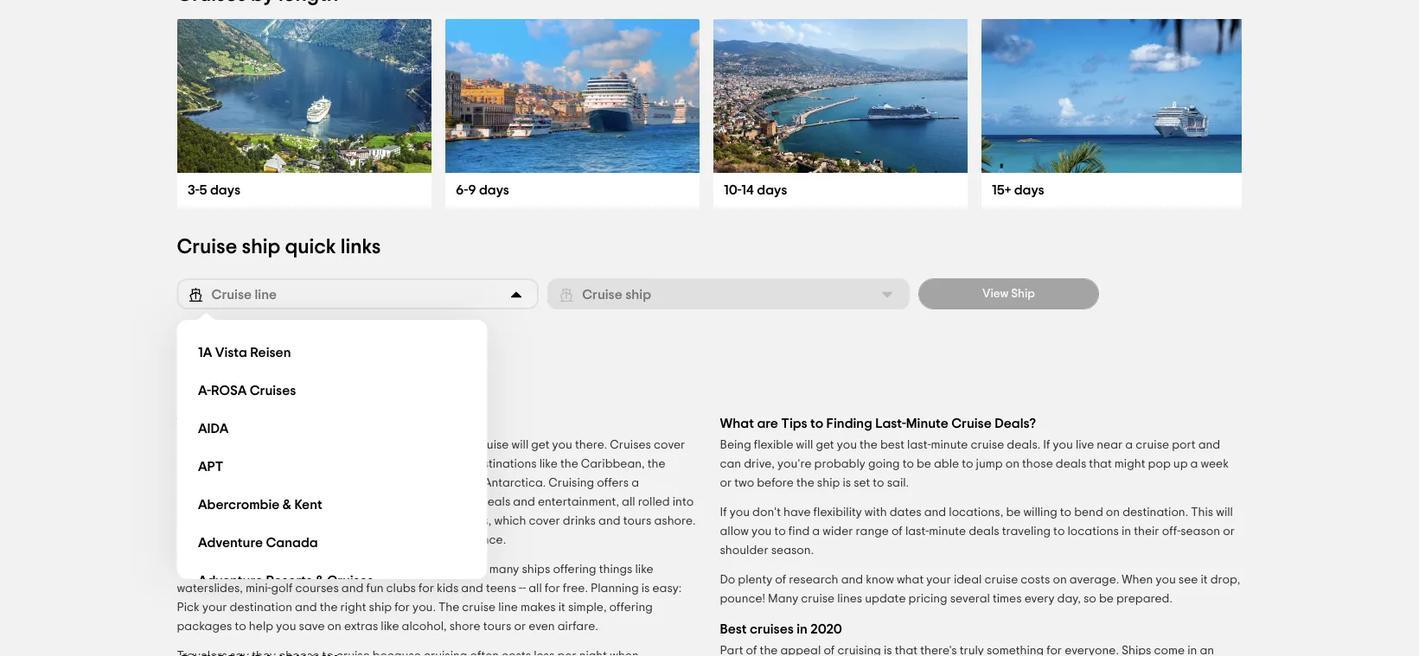 Task type: vqa. For each thing, say whether or not it's contained in the screenshot.
'row' containing 5
no



Task type: describe. For each thing, give the bounding box(es) containing it.
is inside being flexible will get you the best last-minute cruise deals. if you live near a cruise port and can drive, you're probably going to be able to jump on those deals that might pop up a week or two before the ship is set to sail.
[[843, 477, 851, 490]]

to right set
[[873, 477, 885, 490]]

millions
[[271, 458, 312, 471]]

with inside if you don't have flexibility with dates and locations, be willing to bend on destination. this will allow you to find a wider range of last-minute deals traveling to locations in their off-season or shoulder season.
[[865, 507, 887, 519]]

drop,
[[1211, 574, 1241, 586]]

or inside being flexible will get you the best last-minute cruise deals. if you live near a cruise port and can drive, you're probably going to be able to jump on those deals that might pop up a week or two before the ship is set to sail.
[[720, 477, 732, 490]]

a-rosa cruises
[[198, 384, 296, 398]]

right
[[340, 602, 366, 614]]

are
[[757, 417, 778, 431]]

cruise up times on the bottom right of page
[[985, 574, 1018, 586]]

rolled
[[638, 497, 670, 509]]

and down the year
[[430, 477, 452, 490]]

0 horizontal spatial in
[[797, 623, 808, 637]]

quick
[[285, 237, 336, 258]]

a right offers
[[632, 477, 639, 490]]

range
[[856, 526, 889, 538]]

their
[[1134, 526, 1160, 538]]

on inside the "do plenty of research and know what your ideal cruise costs on average. when you see it drop, pounce! many cruise lines update pricing several times every day, so be prepared."
[[1053, 574, 1067, 586]]

view
[[983, 288, 1009, 300]]

and inside the "do plenty of research and know what your ideal cruise costs on average. when you see it drop, pounce! many cruise lines update pricing several times every day, so be prepared."
[[841, 574, 863, 586]]

and inside being flexible will get you the best last-minute cruise deals. if you live near a cruise port and can drive, you're probably going to be able to jump on those deals that might pop up a week or two before the ship is set to sail.
[[1199, 439, 1221, 452]]

for down clubs
[[395, 602, 410, 614]]

families,
[[417, 564, 462, 576]]

your inside cruises also provide a wonderful option for families, with many ships offering things like waterslides, mini-golf courses and fun clubs for kids and teens -- all for free. planning is easy: pick your destination and the right ship for you. the cruise line makes it simple, offering packages to help you save on extras like alcohol, shore tours or even airfare.
[[202, 602, 227, 614]]

see
[[1179, 574, 1198, 586]]

1 horizontal spatial cover
[[654, 439, 685, 452]]

with inside if you have a place on your bucket list, chances are, a cruise will get you there. cruises cover the world, taking millions of passengers each year to destinations like the caribbean, the bahamas, alaska, europe, the mediterranean and even antarctica. cruising offers a tremendous value, with trips that include your lodging, meals and entertainment, all rolled into one. some cruise lines even offer fully inclusive vacations, which cover drinks and tours ashore. cruising means seeing the world while unpacking only once.
[[281, 497, 304, 509]]

bucket
[[328, 439, 366, 452]]

all inside cruises also provide a wonderful option for families, with many ships offering things like waterslides, mini-golf courses and fun clubs for kids and teens -- all for free. planning is easy: pick your destination and the right ship for you. the cruise line makes it simple, offering packages to help you save on extras like alcohol, shore tours or even airfare.
[[529, 583, 542, 595]]

10-
[[724, 183, 741, 197]]

cruise down abercrombie & kent
[[237, 516, 271, 528]]

unpacking
[[388, 535, 447, 547]]

costs
[[1021, 574, 1050, 586]]

get inside being flexible will get you the best last-minute cruise deals. if you live near a cruise port and can drive, you're probably going to be able to jump on those deals that might pop up a week or two before the ship is set to sail.
[[816, 439, 834, 452]]

free.
[[563, 583, 588, 595]]

take
[[207, 417, 235, 431]]

to inside if you have a place on your bucket list, chances are, a cruise will get you there. cruises cover the world, taking millions of passengers each year to destinations like the caribbean, the bahamas, alaska, europe, the mediterranean and even antarctica. cruising offers a tremendous value, with trips that include your lodging, meals and entertainment, all rolled into one. some cruise lines even offer fully inclusive vacations, which cover drinks and tours ashore. cruising means seeing the world while unpacking only once.
[[454, 458, 466, 471]]

bend
[[1074, 507, 1104, 519]]

for up you.
[[419, 583, 434, 595]]

15+
[[992, 183, 1011, 197]]

that inside being flexible will get you the best last-minute cruise deals. if you live near a cruise port and can drive, you're probably going to be able to jump on those deals that might pop up a week or two before the ship is set to sail.
[[1089, 458, 1112, 471]]

pounce!
[[720, 593, 765, 606]]

to down willing
[[1054, 526, 1065, 538]]

for up clubs
[[399, 564, 414, 576]]

a right take
[[238, 417, 247, 431]]

packages
[[177, 621, 232, 633]]

it inside the "do plenty of research and know what your ideal cruise costs on average. when you see it drop, pounce! many cruise lines update pricing several times every day, so be prepared."
[[1201, 574, 1208, 586]]

option
[[360, 564, 396, 576]]

get inside if you have a place on your bucket list, chances are, a cruise will get you there. cruises cover the world, taking millions of passengers each year to destinations like the caribbean, the bahamas, alaska, europe, the mediterranean and even antarctica. cruising offers a tremendous value, with trips that include your lodging, meals and entertainment, all rolled into one. some cruise lines even offer fully inclusive vacations, which cover drinks and tours ashore. cruising means seeing the world while unpacking only once.
[[531, 439, 550, 452]]

and right kids
[[461, 583, 483, 595]]

5
[[199, 183, 207, 197]]

minute inside if you don't have flexibility with dates and locations, be willing to bend on destination. this will allow you to find a wider range of last-minute deals traveling to locations in their off-season or shoulder season.
[[929, 526, 966, 538]]

fully
[[359, 516, 381, 528]]

and up save
[[295, 602, 317, 614]]

might
[[1115, 458, 1146, 471]]

do
[[720, 574, 735, 586]]

day,
[[1058, 593, 1081, 606]]

be inside the "do plenty of research and know what your ideal cruise costs on average. when you see it drop, pounce! many cruise lines update pricing several times every day, so be prepared."
[[1099, 593, 1114, 606]]

the down the you're
[[797, 477, 815, 490]]

the left world
[[304, 535, 322, 547]]

cruises up right
[[327, 574, 373, 588]]

once.
[[475, 535, 506, 547]]

0 horizontal spatial cover
[[529, 516, 560, 528]]

will inside being flexible will get you the best last-minute cruise deals. if you live near a cruise port and can drive, you're probably going to be able to jump on those deals that might pop up a week or two before the ship is set to sail.
[[796, 439, 813, 452]]

tours inside cruises also provide a wonderful option for families, with many ships offering things like waterslides, mini-golf courses and fun clubs for kids and teens -- all for free. planning is easy: pick your destination and the right ship for you. the cruise line makes it simple, offering packages to help you save on extras like alcohol, shore tours or even airfare.
[[483, 621, 512, 633]]

and down antarctica.
[[513, 497, 535, 509]]

2 vertical spatial like
[[381, 621, 399, 633]]

3-5 days link
[[187, 183, 240, 197]]

3-5 days
[[187, 183, 240, 197]]

vacation?
[[290, 417, 353, 431]]

taking
[[234, 458, 269, 471]]

this
[[1191, 507, 1214, 519]]

pricing
[[909, 593, 948, 606]]

10-14 days link
[[724, 183, 787, 197]]

on inside cruises also provide a wonderful option for families, with many ships offering things like waterslides, mini-golf courses and fun clubs for kids and teens -- all for free. planning is easy: pick your destination and the right ship for you. the cruise line makes it simple, offering packages to help you save on extras like alcohol, shore tours or even airfare.
[[327, 621, 342, 633]]

3-
[[187, 183, 199, 197]]

those
[[1022, 458, 1053, 471]]

week
[[1201, 458, 1229, 471]]

why take a cruise vacation?
[[177, 417, 353, 431]]

deals inside if you don't have flexibility with dates and locations, be willing to bend on destination. this will allow you to find a wider range of last-minute deals traveling to locations in their off-season or shoulder season.
[[969, 526, 1000, 538]]

a right the are,
[[465, 439, 473, 452]]

destination
[[230, 602, 292, 614]]

best
[[881, 439, 905, 452]]

trips
[[306, 497, 331, 509]]

you down don't
[[752, 526, 772, 538]]

waterslides,
[[177, 583, 243, 595]]

easy:
[[653, 583, 682, 595]]

you down the why
[[187, 439, 207, 452]]

will inside if you have a place on your bucket list, chances are, a cruise will get you there. cruises cover the world, taking millions of passengers each year to destinations like the caribbean, the bahamas, alaska, europe, the mediterranean and even antarctica. cruising offers a tremendous value, with trips that include your lodging, meals and entertainment, all rolled into one. some cruise lines even offer fully inclusive vacations, which cover drinks and tours ashore. cruising means seeing the world while unpacking only once.
[[512, 439, 529, 452]]

view ship
[[983, 288, 1035, 300]]

cruise for cruise ship quick links
[[177, 237, 237, 258]]

antarctica.
[[484, 477, 546, 490]]

cruise line
[[211, 288, 277, 302]]

include
[[359, 497, 400, 509]]

you up probably
[[837, 439, 857, 452]]

means
[[225, 535, 262, 547]]

best cruises in 2020
[[720, 623, 842, 637]]

several
[[950, 593, 990, 606]]

do plenty of research and know what your ideal cruise costs on average. when you see it drop, pounce! many cruise lines update pricing several times every day, so be prepared.
[[720, 574, 1241, 606]]

1 vertical spatial even
[[301, 516, 327, 528]]

tours inside if you have a place on your bucket list, chances are, a cruise will get you there. cruises cover the world, taking millions of passengers each year to destinations like the caribbean, the bahamas, alaska, europe, the mediterranean and even antarctica. cruising offers a tremendous value, with trips that include your lodging, meals and entertainment, all rolled into one. some cruise lines even offer fully inclusive vacations, which cover drinks and tours ashore. cruising means seeing the world while unpacking only once.
[[623, 516, 652, 528]]

and inside if you don't have flexibility with dates and locations, be willing to bend on destination. this will allow you to find a wider range of last-minute deals traveling to locations in their off-season or shoulder season.
[[924, 507, 947, 519]]

lines inside if you have a place on your bucket list, chances are, a cruise will get you there. cruises cover the world, taking millions of passengers each year to destinations like the caribbean, the bahamas, alaska, europe, the mediterranean and even antarctica. cruising offers a tremendous value, with trips that include your lodging, meals and entertainment, all rolled into one. some cruise lines even offer fully inclusive vacations, which cover drinks and tours ashore. cruising means seeing the world while unpacking only once.
[[273, 516, 298, 528]]

to left find
[[775, 526, 786, 538]]

1 vertical spatial like
[[635, 564, 654, 576]]

the up trips
[[323, 477, 341, 490]]

know
[[866, 574, 894, 586]]

view ship button
[[918, 279, 1100, 310]]

meals
[[478, 497, 511, 509]]

have inside if you have a place on your bucket list, chances are, a cruise will get you there. cruises cover the world, taking millions of passengers each year to destinations like the caribbean, the bahamas, alaska, europe, the mediterranean and even antarctica. cruising offers a tremendous value, with trips that include your lodging, meals and entertainment, all rolled into one. some cruise lines even offer fully inclusive vacations, which cover drinks and tours ashore. cruising means seeing the world while unpacking only once.
[[209, 439, 237, 452]]

can
[[720, 458, 741, 471]]

cruises up why take a cruise vacation? at bottom left
[[249, 384, 296, 398]]

to right tips
[[811, 417, 824, 431]]

deals inside being flexible will get you the best last-minute cruise deals. if you live near a cruise port and can drive, you're probably going to be able to jump on those deals that might pop up a week or two before the ship is set to sail.
[[1056, 458, 1087, 471]]

seeing
[[264, 535, 301, 547]]

rosa
[[211, 384, 246, 398]]

cruise ship quick links
[[177, 237, 381, 258]]

that inside if you have a place on your bucket list, chances are, a cruise will get you there. cruises cover the world, taking millions of passengers each year to destinations like the caribbean, the bahamas, alaska, europe, the mediterranean and even antarctica. cruising offers a tremendous value, with trips that include your lodging, meals and entertainment, all rolled into one. some cruise lines even offer fully inclusive vacations, which cover drinks and tours ashore. cruising means seeing the world while unpacking only once.
[[334, 497, 356, 509]]

season.
[[771, 545, 814, 557]]

to left bend
[[1060, 507, 1072, 519]]

a inside cruises also provide a wonderful option for families, with many ships offering things like waterslides, mini-golf courses and fun clubs for kids and teens -- all for free. planning is easy: pick your destination and the right ship for you. the cruise line makes it simple, offering packages to help you save on extras like alcohol, shore tours or even airfare.
[[292, 564, 300, 576]]

days for 10-14 days
[[757, 183, 787, 197]]

ship inside cruises also provide a wonderful option for families, with many ships offering things like waterslides, mini-golf courses and fun clubs for kids and teens -- all for free. planning is easy: pick your destination and the right ship for you. the cruise line makes it simple, offering packages to help you save on extras like alcohol, shore tours or even airfare.
[[369, 602, 392, 614]]

cruise up place
[[250, 417, 287, 431]]

9
[[468, 183, 476, 197]]

and up right
[[342, 583, 364, 595]]

you left the live at the bottom right
[[1053, 439, 1073, 452]]

1 - from the left
[[519, 583, 523, 595]]

1 vertical spatial cruising
[[549, 477, 594, 490]]

it inside cruises also provide a wonderful option for families, with many ships offering things like waterslides, mini-golf courses and fun clubs for kids and teens -- all for free. planning is easy: pick your destination and the right ship for you. the cruise line makes it simple, offering packages to help you save on extras like alcohol, shore tours or even airfare.
[[559, 602, 566, 614]]

cruise down research
[[801, 593, 835, 606]]

drive,
[[744, 458, 775, 471]]

year
[[427, 458, 452, 471]]

the left apt
[[177, 458, 195, 471]]

being
[[720, 439, 751, 452]]

0 horizontal spatial &
[[282, 498, 291, 512]]

0 vertical spatial cruising
[[177, 368, 254, 389]]

you inside the "do plenty of research and know what your ideal cruise costs on average. when you see it drop, pounce! many cruise lines update pricing several times every day, so be prepared."
[[1156, 574, 1176, 586]]

help
[[249, 621, 273, 633]]

days for 6-9 days
[[479, 183, 509, 197]]

set
[[854, 477, 870, 490]]

vista
[[215, 346, 247, 360]]

being flexible will get you the best last-minute cruise deals. if you live near a cruise port and can drive, you're probably going to be able to jump on those deals that might pop up a week or two before the ship is set to sail.
[[720, 439, 1229, 490]]

ship
[[1011, 288, 1035, 300]]

adventure for adventure resorts & cruises
[[198, 574, 263, 588]]

cruise up the destinations
[[475, 439, 509, 452]]

ship inside being flexible will get you the best last-minute cruise deals. if you live near a cruise port and can drive, you're probably going to be able to jump on those deals that might pop up a week or two before the ship is set to sail.
[[817, 477, 840, 490]]

in inside if you don't have flexibility with dates and locations, be willing to bend on destination. this will allow you to find a wider range of last-minute deals traveling to locations in their off-season or shoulder season.
[[1122, 526, 1132, 538]]

2 vertical spatial cruising
[[177, 535, 223, 547]]

your down "vacation?" at bottom left
[[301, 439, 326, 452]]

cruise inside cruises also provide a wonderful option for families, with many ships offering things like waterslides, mini-golf courses and fun clubs for kids and teens -- all for free. planning is easy: pick your destination and the right ship for you. the cruise line makes it simple, offering packages to help you save on extras like alcohol, shore tours or even airfare.
[[462, 602, 496, 614]]

a right up
[[1191, 458, 1198, 471]]

you up "allow"
[[730, 507, 750, 519]]

cruise ship
[[582, 288, 651, 302]]

before
[[757, 477, 794, 490]]

bahamas,
[[177, 477, 232, 490]]

destination.
[[1123, 507, 1189, 519]]

offers
[[597, 477, 629, 490]]

is inside cruises also provide a wonderful option for families, with many ships offering things like waterslides, mini-golf courses and fun clubs for kids and teens -- all for free. planning is easy: pick your destination and the right ship for you. the cruise line makes it simple, offering packages to help you save on extras like alcohol, shore tours or even airfare.
[[642, 583, 650, 595]]

a up might
[[1126, 439, 1133, 452]]

into
[[673, 497, 694, 509]]

list box containing 1a vista reisen
[[177, 320, 487, 600]]

have inside if you don't have flexibility with dates and locations, be willing to bend on destination. this will allow you to find a wider range of last-minute deals traveling to locations in their off-season or shoulder season.
[[784, 507, 811, 519]]

able
[[934, 458, 959, 471]]

6-9 days
[[455, 183, 509, 197]]

shore
[[450, 621, 481, 633]]



Task type: locate. For each thing, give the bounding box(es) containing it.
list,
[[369, 439, 387, 452]]

a up taking
[[239, 439, 247, 452]]

15+ days
[[992, 183, 1044, 197]]

ashore.
[[654, 516, 696, 528]]

for left free.
[[545, 583, 560, 595]]

to left help
[[235, 621, 246, 633]]

cruise up shore
[[462, 602, 496, 614]]

days right "14"
[[757, 183, 787, 197]]

1 vertical spatial offering
[[609, 602, 653, 614]]

line down teens
[[498, 602, 518, 614]]

if for bahamas,
[[177, 439, 184, 452]]

on inside being flexible will get you the best last-minute cruise deals. if you live near a cruise port and can drive, you're probably going to be able to jump on those deals that might pop up a week or two before the ship is set to sail.
[[1006, 458, 1020, 471]]

even down kent
[[301, 516, 327, 528]]

adventure canada
[[198, 536, 318, 550]]

and right drinks
[[599, 516, 621, 528]]

0 horizontal spatial is
[[642, 583, 650, 595]]

deals down locations,
[[969, 526, 1000, 538]]

like up antarctica.
[[539, 458, 558, 471]]

days right 9
[[479, 183, 509, 197]]

all down ships
[[529, 583, 542, 595]]

cover up into at bottom left
[[654, 439, 685, 452]]

of up many
[[775, 574, 786, 586]]

and right dates
[[924, 507, 947, 519]]

minute inside being flexible will get you the best last-minute cruise deals. if you live near a cruise port and can drive, you're probably going to be able to jump on those deals that might pop up a week or two before the ship is set to sail.
[[931, 439, 968, 452]]

all inside if you have a place on your bucket list, chances are, a cruise will get you there. cruises cover the world, taking millions of passengers each year to destinations like the caribbean, the bahamas, alaska, europe, the mediterranean and even antarctica. cruising offers a tremendous value, with trips that include your lodging, meals and entertainment, all rolled into one. some cruise lines even offer fully inclusive vacations, which cover drinks and tours ashore. cruising means seeing the world while unpacking only once.
[[622, 497, 635, 509]]

2 vertical spatial even
[[529, 621, 555, 633]]

cruise for cruise ship
[[582, 288, 623, 302]]

0 horizontal spatial be
[[917, 458, 932, 471]]

pop
[[1148, 458, 1171, 471]]

your inside the "do plenty of research and know what your ideal cruise costs on average. when you see it drop, pounce! many cruise lines update pricing several times every day, so be prepared."
[[927, 574, 951, 586]]

the down what are tips to finding last-minute cruise deals?
[[860, 439, 878, 452]]

1 vertical spatial adventure
[[198, 574, 263, 588]]

cruise
[[250, 417, 287, 431], [475, 439, 509, 452], [971, 439, 1004, 452], [1136, 439, 1170, 452], [237, 516, 271, 528], [985, 574, 1018, 586], [801, 593, 835, 606], [462, 602, 496, 614]]

the
[[860, 439, 878, 452], [177, 458, 195, 471], [560, 458, 578, 471], [648, 458, 666, 471], [323, 477, 341, 490], [797, 477, 815, 490], [304, 535, 322, 547], [320, 602, 338, 614]]

offer
[[330, 516, 356, 528]]

are,
[[440, 439, 462, 452]]

if inside if you have a place on your bucket list, chances are, a cruise will get you there. cruises cover the world, taking millions of passengers each year to destinations like the caribbean, the bahamas, alaska, europe, the mediterranean and even antarctica. cruising offers a tremendous value, with trips that include your lodging, meals and entertainment, all rolled into one. some cruise lines even offer fully inclusive vacations, which cover drinks and tours ashore. cruising means seeing the world while unpacking only once.
[[177, 439, 184, 452]]

or right season
[[1223, 526, 1235, 538]]

on right save
[[327, 621, 342, 633]]

1 vertical spatial &
[[315, 574, 324, 588]]

1 vertical spatial be
[[1006, 507, 1021, 519]]

0 vertical spatial be
[[917, 458, 932, 471]]

on inside if you have a place on your bucket list, chances are, a cruise will get you there. cruises cover the world, taking millions of passengers each year to destinations like the caribbean, the bahamas, alaska, europe, the mediterranean and even antarctica. cruising offers a tremendous value, with trips that include your lodging, meals and entertainment, all rolled into one. some cruise lines even offer fully inclusive vacations, which cover drinks and tours ashore. cruising means seeing the world while unpacking only once.
[[284, 439, 298, 452]]

0 vertical spatial like
[[539, 458, 558, 471]]

reisen
[[250, 346, 291, 360]]

get
[[531, 439, 550, 452], [816, 439, 834, 452]]

2 horizontal spatial even
[[529, 621, 555, 633]]

2 horizontal spatial will
[[1216, 507, 1233, 519]]

don't
[[753, 507, 781, 519]]

save
[[299, 621, 325, 633]]

adventure for adventure canada
[[198, 536, 263, 550]]

that up offer
[[334, 497, 356, 509]]

cover right "which"
[[529, 516, 560, 528]]

pick
[[177, 602, 200, 614]]

10-14 days
[[724, 183, 787, 197]]

lodging,
[[430, 497, 475, 509]]

shoulder
[[720, 545, 769, 557]]

research
[[789, 574, 839, 586]]

of inside the "do plenty of research and know what your ideal cruise costs on average. when you see it drop, pounce! many cruise lines update pricing several times every day, so be prepared."
[[775, 574, 786, 586]]

cruising down one.
[[177, 535, 223, 547]]

average.
[[1070, 574, 1120, 586]]

be up traveling
[[1006, 507, 1021, 519]]

it right the see
[[1201, 574, 1208, 586]]

a inside if you don't have flexibility with dates and locations, be willing to bend on destination. this will allow you to find a wider range of last-minute deals traveling to locations in their off-season or shoulder season.
[[813, 526, 820, 538]]

1 horizontal spatial is
[[843, 477, 851, 490]]

0 vertical spatial tours
[[623, 516, 652, 528]]

0 vertical spatial &
[[282, 498, 291, 512]]

0 vertical spatial in
[[1122, 526, 1132, 538]]

with inside cruises also provide a wonderful option for families, with many ships offering things like waterslides, mini-golf courses and fun clubs for kids and teens -- all for free. planning is easy: pick your destination and the right ship for you. the cruise line makes it simple, offering packages to help you save on extras like alcohol, shore tours or even airfare.
[[464, 564, 487, 576]]

0 horizontal spatial lines
[[273, 516, 298, 528]]

abercrombie & kent
[[198, 498, 322, 512]]

entertainment,
[[538, 497, 619, 509]]

like
[[539, 458, 558, 471], [635, 564, 654, 576], [381, 621, 399, 633]]

cruise
[[177, 237, 237, 258], [211, 288, 252, 302], [582, 288, 623, 302], [952, 417, 992, 431]]

cruise for cruise line
[[211, 288, 252, 302]]

ideal
[[954, 574, 982, 586]]

0 vertical spatial line
[[255, 288, 277, 302]]

a right find
[[813, 526, 820, 538]]

with left many
[[464, 564, 487, 576]]

have
[[209, 439, 237, 452], [784, 507, 811, 519]]

two
[[735, 477, 754, 490]]

will
[[512, 439, 529, 452], [796, 439, 813, 452], [1216, 507, 1233, 519]]

last- inside if you don't have flexibility with dates and locations, be willing to bend on destination. this will allow you to find a wider range of last-minute deals traveling to locations in their off-season or shoulder season.
[[906, 526, 929, 538]]

adventure
[[198, 536, 263, 550], [198, 574, 263, 588]]

on inside if you don't have flexibility with dates and locations, be willing to bend on destination. this will allow you to find a wider range of last-minute deals traveling to locations in their off-season or shoulder season.
[[1106, 507, 1120, 519]]

2 horizontal spatial or
[[1223, 526, 1235, 538]]

0 horizontal spatial get
[[531, 439, 550, 452]]

it down free.
[[559, 602, 566, 614]]

you left the see
[[1156, 574, 1176, 586]]

cruises up waterslides,
[[177, 564, 218, 576]]

2 horizontal spatial be
[[1099, 593, 1114, 606]]

or inside if you don't have flexibility with dates and locations, be willing to bend on destination. this will allow you to find a wider range of last-minute deals traveling to locations in their off-season or shoulder season.
[[1223, 526, 1235, 538]]

you inside cruises also provide a wonderful option for families, with many ships offering things like waterslides, mini-golf courses and fun clubs for kids and teens -- all for free. planning is easy: pick your destination and the right ship for you. the cruise line makes it simple, offering packages to help you save on extras like alcohol, shore tours or even airfare.
[[276, 621, 296, 633]]

if down the why
[[177, 439, 184, 452]]

- right teens
[[519, 583, 523, 595]]

cruise inside dropdown button
[[211, 288, 252, 302]]

4 days from the left
[[1014, 183, 1044, 197]]

makes
[[521, 602, 556, 614]]

minute down locations,
[[929, 526, 966, 538]]

be inside if you don't have flexibility with dates and locations, be willing to bend on destination. this will allow you to find a wider range of last-minute deals traveling to locations in their off-season or shoulder season.
[[1006, 507, 1021, 519]]

0 vertical spatial that
[[1089, 458, 1112, 471]]

list box
[[177, 320, 487, 600]]

ship inside popup button
[[626, 288, 651, 302]]

0 horizontal spatial all
[[529, 583, 542, 595]]

be inside being flexible will get you the best last-minute cruise deals. if you live near a cruise port and can drive, you're probably going to be able to jump on those deals that might pop up a week or two before the ship is set to sail.
[[917, 458, 932, 471]]

0 horizontal spatial offering
[[553, 564, 596, 576]]

1 horizontal spatial of
[[775, 574, 786, 586]]

cruises inside cruises also provide a wonderful option for families, with many ships offering things like waterslides, mini-golf courses and fun clubs for kids and teens -- all for free. planning is easy: pick your destination and the right ship for you. the cruise line makes it simple, offering packages to help you save on extras like alcohol, shore tours or even airfare.
[[177, 564, 218, 576]]

wonderful
[[302, 564, 357, 576]]

on up day,
[[1053, 574, 1067, 586]]

wider
[[823, 526, 853, 538]]

last- down dates
[[906, 526, 929, 538]]

near
[[1097, 439, 1123, 452]]

0 horizontal spatial with
[[281, 497, 304, 509]]

if for off-
[[720, 507, 727, 519]]

1 vertical spatial last-
[[906, 526, 929, 538]]

to inside cruises also provide a wonderful option for families, with many ships offering things like waterslides, mini-golf courses and fun clubs for kids and teens -- all for free. planning is easy: pick your destination and the right ship for you. the cruise line makes it simple, offering packages to help you save on extras like alcohol, shore tours or even airfare.
[[235, 621, 246, 633]]

adventure down some
[[198, 536, 263, 550]]

cruises up caribbean,
[[610, 439, 651, 452]]

kids
[[437, 583, 459, 595]]

links
[[341, 237, 381, 258]]

1 horizontal spatial in
[[1122, 526, 1132, 538]]

if up those
[[1043, 439, 1050, 452]]

1 horizontal spatial deals
[[1056, 458, 1087, 471]]

only
[[449, 535, 473, 547]]

minute
[[906, 417, 949, 431]]

2 horizontal spatial like
[[635, 564, 654, 576]]

cruise up 'jump' on the bottom right of page
[[971, 439, 1004, 452]]

value,
[[246, 497, 279, 509]]

with up range
[[865, 507, 887, 519]]

2 horizontal spatial with
[[865, 507, 887, 519]]

1 horizontal spatial offering
[[609, 602, 653, 614]]

in
[[1122, 526, 1132, 538], [797, 623, 808, 637]]

1 horizontal spatial all
[[622, 497, 635, 509]]

0 vertical spatial last-
[[907, 439, 931, 452]]

or inside cruises also provide a wonderful option for families, with many ships offering things like waterslides, mini-golf courses and fun clubs for kids and teens -- all for free. planning is easy: pick your destination and the right ship for you. the cruise line makes it simple, offering packages to help you save on extras like alcohol, shore tours or even airfare.
[[514, 621, 526, 633]]

1 horizontal spatial have
[[784, 507, 811, 519]]

is
[[843, 477, 851, 490], [642, 583, 650, 595]]

the down 'there.'
[[560, 458, 578, 471]]

deals down the live at the bottom right
[[1056, 458, 1087, 471]]

2 vertical spatial of
[[775, 574, 786, 586]]

0 horizontal spatial or
[[514, 621, 526, 633]]

-
[[519, 583, 523, 595], [523, 583, 526, 595]]

- down ships
[[523, 583, 526, 595]]

line inside cruise line dropdown button
[[255, 288, 277, 302]]

will up the you're
[[796, 439, 813, 452]]

0 vertical spatial adventure
[[198, 536, 263, 550]]

allow
[[720, 526, 749, 538]]

0 vertical spatial minute
[[931, 439, 968, 452]]

with down europe, in the left bottom of the page
[[281, 497, 304, 509]]

deals
[[1056, 458, 1087, 471], [969, 526, 1000, 538]]

cruise inside popup button
[[582, 288, 623, 302]]

1 get from the left
[[531, 439, 550, 452]]

last- inside being flexible will get you the best last-minute cruise deals. if you live near a cruise port and can drive, you're probably going to be able to jump on those deals that might pop up a week or two before the ship is set to sail.
[[907, 439, 931, 452]]

cruise up pop at the bottom
[[1136, 439, 1170, 452]]

of inside if you don't have flexibility with dates and locations, be willing to bend on destination. this will allow you to find a wider range of last-minute deals traveling to locations in their off-season or shoulder season.
[[892, 526, 903, 538]]

1 vertical spatial is
[[642, 583, 650, 595]]

will inside if you don't have flexibility with dates and locations, be willing to bend on destination. this will allow you to find a wider range of last-minute deals traveling to locations in their off-season or shoulder season.
[[1216, 507, 1233, 519]]

0 vertical spatial offering
[[553, 564, 596, 576]]

with
[[281, 497, 304, 509], [865, 507, 887, 519], [464, 564, 487, 576]]

adventure resorts & cruises
[[198, 574, 373, 588]]

planning
[[591, 583, 639, 595]]

offering down planning at the bottom left of page
[[609, 602, 653, 614]]

0 vertical spatial even
[[455, 477, 481, 490]]

on down deals.
[[1006, 458, 1020, 471]]

1 vertical spatial deals
[[969, 526, 1000, 538]]

be left able in the right bottom of the page
[[917, 458, 932, 471]]

your up inclusive
[[403, 497, 427, 509]]

airfare.
[[558, 621, 598, 633]]

get up the destinations
[[531, 439, 550, 452]]

last- down minute
[[907, 439, 931, 452]]

0 horizontal spatial even
[[301, 516, 327, 528]]

1 days from the left
[[210, 183, 240, 197]]

0 horizontal spatial deals
[[969, 526, 1000, 538]]

to up sail.
[[903, 458, 914, 471]]

1 vertical spatial it
[[559, 602, 566, 614]]

like right "extras"
[[381, 621, 399, 633]]

6-9 days link
[[455, 183, 509, 197]]

of down dates
[[892, 526, 903, 538]]

passengers
[[329, 458, 393, 471]]

0 horizontal spatial tours
[[483, 621, 512, 633]]

2 adventure from the top
[[198, 574, 263, 588]]

1 horizontal spatial get
[[816, 439, 834, 452]]

days right 5
[[210, 183, 240, 197]]

0 vertical spatial all
[[622, 497, 635, 509]]

or down makes
[[514, 621, 526, 633]]

or left two
[[720, 477, 732, 490]]

1 vertical spatial have
[[784, 507, 811, 519]]

teens
[[486, 583, 516, 595]]

1 horizontal spatial will
[[796, 439, 813, 452]]

you left 'there.'
[[552, 439, 573, 452]]

if up "allow"
[[720, 507, 727, 519]]

line inside cruises also provide a wonderful option for families, with many ships offering things like waterslides, mini-golf courses and fun clubs for kids and teens -- all for free. planning is easy: pick your destination and the right ship for you. the cruise line makes it simple, offering packages to help you save on extras like alcohol, shore tours or even airfare.
[[498, 602, 518, 614]]

offering up free.
[[553, 564, 596, 576]]

you.
[[413, 602, 436, 614]]

1 horizontal spatial &
[[315, 574, 324, 588]]

even down makes
[[529, 621, 555, 633]]

1 horizontal spatial with
[[464, 564, 487, 576]]

cruising down "1a" at the left of page
[[177, 368, 254, 389]]

why
[[177, 417, 204, 431]]

of
[[315, 458, 326, 471], [892, 526, 903, 538], [775, 574, 786, 586]]

& left kent
[[282, 498, 291, 512]]

your down waterslides,
[[202, 602, 227, 614]]

the
[[439, 602, 460, 614]]

0 horizontal spatial that
[[334, 497, 356, 509]]

aida
[[198, 422, 228, 436]]

1 horizontal spatial if
[[720, 507, 727, 519]]

each
[[396, 458, 424, 471]]

0 horizontal spatial it
[[559, 602, 566, 614]]

1 horizontal spatial lines
[[838, 593, 863, 606]]

1 horizontal spatial tours
[[623, 516, 652, 528]]

you're
[[778, 458, 812, 471]]

be right so
[[1099, 593, 1114, 606]]

have down aida
[[209, 439, 237, 452]]

1 vertical spatial line
[[498, 602, 518, 614]]

1 vertical spatial lines
[[838, 593, 863, 606]]

if inside if you don't have flexibility with dates and locations, be willing to bend on destination. this will allow you to find a wider range of last-minute deals traveling to locations in their off-season or shoulder season.
[[720, 507, 727, 519]]

1 vertical spatial or
[[1223, 526, 1235, 538]]

2 get from the left
[[816, 439, 834, 452]]

1 vertical spatial that
[[334, 497, 356, 509]]

flexibility
[[814, 507, 862, 519]]

0 vertical spatial is
[[843, 477, 851, 490]]

2 vertical spatial be
[[1099, 593, 1114, 606]]

1 horizontal spatial like
[[539, 458, 558, 471]]

what
[[720, 417, 754, 431]]

courses
[[295, 583, 339, 595]]

0 vertical spatial or
[[720, 477, 732, 490]]

abercrombie
[[198, 498, 279, 512]]

1 horizontal spatial even
[[455, 477, 481, 490]]

on up millions
[[284, 439, 298, 452]]

1 adventure from the top
[[198, 536, 263, 550]]

1 horizontal spatial line
[[498, 602, 518, 614]]

0 horizontal spatial line
[[255, 288, 277, 302]]

lines up seeing
[[273, 516, 298, 528]]

1 vertical spatial all
[[529, 583, 542, 595]]

1 vertical spatial tours
[[483, 621, 512, 633]]

minute up able in the right bottom of the page
[[931, 439, 968, 452]]

some
[[204, 516, 234, 528]]

0 horizontal spatial have
[[209, 439, 237, 452]]

so
[[1084, 593, 1097, 606]]

2 vertical spatial or
[[514, 621, 526, 633]]

2 horizontal spatial of
[[892, 526, 903, 538]]

like right things
[[635, 564, 654, 576]]

0 horizontal spatial of
[[315, 458, 326, 471]]

inclusive
[[384, 516, 431, 528]]

the up the 'rolled'
[[648, 458, 666, 471]]

days
[[210, 183, 240, 197], [479, 183, 509, 197], [757, 183, 787, 197], [1014, 183, 1044, 197]]

extras
[[344, 621, 378, 633]]

guide
[[259, 368, 315, 389]]

if inside being flexible will get you the best last-minute cruise deals. if you live near a cruise port and can drive, you're probably going to be able to jump on those deals that might pop up a week or two before the ship is set to sail.
[[1043, 439, 1050, 452]]

1 horizontal spatial or
[[720, 477, 732, 490]]

of up europe, in the left bottom of the page
[[315, 458, 326, 471]]

1 horizontal spatial be
[[1006, 507, 1021, 519]]

cruises inside if you have a place on your bucket list, chances are, a cruise will get you there. cruises cover the world, taking millions of passengers each year to destinations like the caribbean, the bahamas, alaska, europe, the mediterranean and even antarctica. cruising offers a tremendous value, with trips that include your lodging, meals and entertainment, all rolled into one. some cruise lines even offer fully inclusive vacations, which cover drinks and tours ashore. cruising means seeing the world while unpacking only once.
[[610, 439, 651, 452]]

ships
[[522, 564, 550, 576]]

1 horizontal spatial that
[[1089, 458, 1112, 471]]

plenty
[[738, 574, 773, 586]]

cruising up entertainment,
[[549, 477, 594, 490]]

1 horizontal spatial it
[[1201, 574, 1208, 586]]

tours right shore
[[483, 621, 512, 633]]

best
[[720, 623, 747, 637]]

2 days from the left
[[479, 183, 509, 197]]

days right 15+
[[1014, 183, 1044, 197]]

2 - from the left
[[523, 583, 526, 595]]

your
[[301, 439, 326, 452], [403, 497, 427, 509], [927, 574, 951, 586], [202, 602, 227, 614]]

adventure up destination
[[198, 574, 263, 588]]

0 horizontal spatial will
[[512, 439, 529, 452]]

2020
[[811, 623, 842, 637]]

sail.
[[887, 477, 909, 490]]

like inside if you have a place on your bucket list, chances are, a cruise will get you there. cruises cover the world, taking millions of passengers each year to destinations like the caribbean, the bahamas, alaska, europe, the mediterranean and even antarctica. cruising offers a tremendous value, with trips that include your lodging, meals and entertainment, all rolled into one. some cruise lines even offer fully inclusive vacations, which cover drinks and tours ashore. cruising means seeing the world while unpacking only once.
[[539, 458, 558, 471]]

1 vertical spatial of
[[892, 526, 903, 538]]

0 vertical spatial have
[[209, 439, 237, 452]]

1 vertical spatial in
[[797, 623, 808, 637]]

in left "their"
[[1122, 526, 1132, 538]]

1 vertical spatial cover
[[529, 516, 560, 528]]

0 vertical spatial lines
[[273, 516, 298, 528]]

0 vertical spatial of
[[315, 458, 326, 471]]

to right able in the right bottom of the page
[[962, 458, 974, 471]]

jump
[[976, 458, 1003, 471]]

0 vertical spatial cover
[[654, 439, 685, 452]]

0 horizontal spatial if
[[177, 439, 184, 452]]

0 vertical spatial it
[[1201, 574, 1208, 586]]

even inside cruises also provide a wonderful option for families, with many ships offering things like waterslides, mini-golf courses and fun clubs for kids and teens -- all for free. planning is easy: pick your destination and the right ship for you. the cruise line makes it simple, offering packages to help you save on extras like alcohol, shore tours or even airfare.
[[529, 621, 555, 633]]

lines inside the "do plenty of research and know what your ideal cruise costs on average. when you see it drop, pounce! many cruise lines update pricing several times every day, so be prepared."
[[838, 593, 863, 606]]

vacations,
[[434, 516, 492, 528]]

0 horizontal spatial like
[[381, 621, 399, 633]]

3 days from the left
[[757, 183, 787, 197]]

up
[[1174, 458, 1188, 471]]

the inside cruises also provide a wonderful option for families, with many ships offering things like waterslides, mini-golf courses and fun clubs for kids and teens -- all for free. planning is easy: pick your destination and the right ship for you. the cruise line makes it simple, offering packages to help you save on extras like alcohol, shore tours or even airfare.
[[320, 602, 338, 614]]

days for 3-5 days
[[210, 183, 240, 197]]

of inside if you have a place on your bucket list, chances are, a cruise will get you there. cruises cover the world, taking millions of passengers each year to destinations like the caribbean, the bahamas, alaska, europe, the mediterranean and even antarctica. cruising offers a tremendous value, with trips that include your lodging, meals and entertainment, all rolled into one. some cruise lines even offer fully inclusive vacations, which cover drinks and tours ashore. cruising means seeing the world while unpacking only once.
[[315, 458, 326, 471]]

even up lodging,
[[455, 477, 481, 490]]

provide
[[247, 564, 289, 576]]

will up the destinations
[[512, 439, 529, 452]]

1 vertical spatial minute
[[929, 526, 966, 538]]

fun
[[366, 583, 384, 595]]



